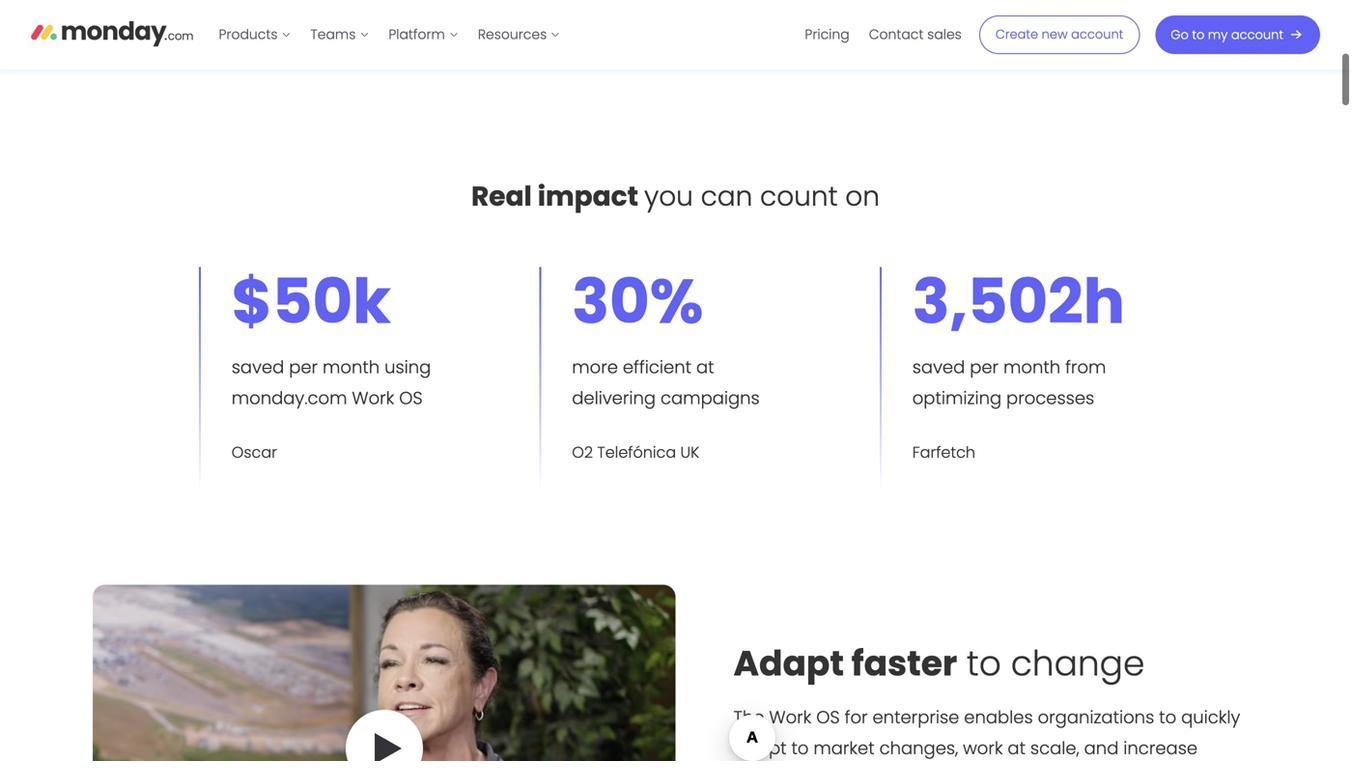 Task type: vqa. For each thing, say whether or not it's contained in the screenshot.
the rightmost saved
yes



Task type: describe. For each thing, give the bounding box(es) containing it.
campaigns
[[661, 386, 760, 410]]

contact sales
[[869, 25, 962, 44]]

create
[[996, 26, 1038, 43]]

efficient
[[623, 355, 692, 380]]

optimizing
[[913, 386, 1002, 410]]

os inside the work os for enterprise enables organizations to quickly adapt to market changes, work at scale, and increas
[[816, 705, 840, 730]]

go to my account
[[1171, 26, 1284, 43]]

pricing link
[[795, 19, 859, 50]]

the work os for enterprise enables organizations to quickly adapt to market changes, work at scale, and increas
[[734, 705, 1241, 761]]

adapt
[[734, 736, 787, 761]]

work inside saved per month using monday.com work os
[[352, 386, 394, 410]]

faster
[[852, 639, 957, 688]]

work inside the work os for enterprise enables organizations to quickly adapt to market changes, work at scale, and increas
[[769, 705, 812, 730]]

wix image
[[183, 11, 241, 65]]

create new account
[[996, 26, 1124, 43]]

count
[[760, 177, 838, 215]]

list containing products
[[209, 0, 570, 70]]

resources
[[478, 25, 547, 44]]

more
[[572, 355, 618, 380]]

at inside more efficient at delivering campaigns
[[696, 355, 714, 380]]

o2
[[572, 441, 593, 463]]

list containing $50k
[[16, 231, 1335, 527]]

for
[[845, 705, 868, 730]]

organizations
[[1038, 705, 1154, 730]]

telefónica
[[597, 441, 676, 463]]

enables
[[964, 705, 1033, 730]]

monday.com logo image
[[31, 13, 194, 53]]

saved for $50k
[[232, 355, 284, 380]]

saved per month using monday.com work os
[[232, 355, 431, 410]]

month for $50k
[[323, 355, 380, 380]]

changes,
[[880, 736, 958, 761]]

oscar
[[232, 441, 277, 463]]

processes
[[1007, 386, 1095, 410]]

bbc image
[[984, 11, 1063, 65]]

glossier image
[[861, 29, 954, 48]]

sales
[[927, 25, 962, 44]]

adapt faster to change
[[734, 639, 1145, 688]]

pricing
[[805, 25, 850, 44]]

contact
[[869, 25, 924, 44]]

impact
[[538, 177, 638, 215]]

contact sales button
[[859, 19, 972, 50]]

per for 3,502h
[[970, 355, 999, 380]]

to left 'quickly'
[[1159, 705, 1177, 730]]

uk
[[681, 441, 700, 463]]

go
[[1171, 26, 1189, 43]]

list containing pricing
[[795, 0, 972, 70]]

o2 telefónica uk
[[572, 441, 700, 463]]

scale,
[[1031, 736, 1080, 761]]

per for $50k
[[289, 355, 318, 380]]

1 horizontal spatial account
[[1231, 26, 1284, 43]]

you
[[644, 177, 693, 215]]

0 horizontal spatial account
[[1071, 26, 1124, 43]]

my
[[1208, 26, 1228, 43]]



Task type: locate. For each thing, give the bounding box(es) containing it.
account right new
[[1071, 26, 1124, 43]]

saved per month from optimizing processes
[[913, 355, 1106, 410]]

2 per from the left
[[970, 355, 999, 380]]

0 vertical spatial os
[[399, 386, 423, 410]]

new
[[1042, 26, 1068, 43]]

account
[[1071, 26, 1124, 43], [1231, 26, 1284, 43]]

market
[[814, 736, 875, 761]]

saved up monday.com
[[232, 355, 284, 380]]

per inside saved per month from optimizing processes
[[970, 355, 999, 380]]

teams
[[311, 25, 356, 44]]

saved
[[232, 355, 284, 380], [913, 355, 965, 380]]

at right work
[[1008, 736, 1026, 761]]

enterprise
[[873, 705, 959, 730]]

month inside saved per month from optimizing processes
[[1004, 355, 1061, 380]]

can
[[701, 177, 753, 215]]

0 horizontal spatial at
[[696, 355, 714, 380]]

delivering
[[572, 386, 656, 410]]

products
[[219, 25, 278, 44]]

1 saved from the left
[[232, 355, 284, 380]]

1 horizontal spatial at
[[1008, 736, 1026, 761]]

main element
[[209, 0, 1320, 70]]

platform
[[389, 25, 445, 44]]

1 horizontal spatial work
[[769, 705, 812, 730]]

1 vertical spatial at
[[1008, 736, 1026, 761]]

platform link
[[379, 19, 468, 50]]

real
[[471, 177, 532, 215]]

os
[[399, 386, 423, 410], [816, 705, 840, 730]]

2 month from the left
[[1004, 355, 1061, 380]]

1 horizontal spatial per
[[970, 355, 999, 380]]

per inside saved per month using monday.com work os
[[289, 355, 318, 380]]

0 horizontal spatial os
[[399, 386, 423, 410]]

canva image
[[513, 27, 606, 49]]

month for 3,502h
[[1004, 355, 1061, 380]]

month left using
[[323, 355, 380, 380]]

1 vertical spatial os
[[816, 705, 840, 730]]

farfetch
[[913, 441, 976, 463]]

quickly
[[1181, 705, 1241, 730]]

lionsgate image
[[745, 27, 838, 50]]

saved inside saved per month from optimizing processes
[[913, 355, 965, 380]]

on
[[845, 177, 880, 215]]

2 saved from the left
[[913, 355, 965, 380]]

at inside the work os for enterprise enables organizations to quickly adapt to market changes, work at scale, and increas
[[1008, 736, 1026, 761]]

change
[[1011, 639, 1145, 688]]

1 per from the left
[[289, 355, 318, 380]]

more efficient at delivering campaigns
[[572, 355, 760, 410]]

mars wrigley image
[[397, 28, 490, 49]]

$50k
[[232, 258, 391, 345]]

resources link
[[468, 19, 570, 50]]

the
[[734, 705, 764, 730]]

account right my
[[1231, 26, 1284, 43]]

0 horizontal spatial work
[[352, 386, 394, 410]]

nissan thumbnail image
[[93, 585, 676, 761]]

os down using
[[399, 386, 423, 410]]

1 horizontal spatial month
[[1004, 355, 1061, 380]]

per up optimizing
[[970, 355, 999, 380]]

1 vertical spatial work
[[769, 705, 812, 730]]

create new account button
[[979, 15, 1140, 54]]

saved inside saved per month using monday.com work os
[[232, 355, 284, 380]]

to inside button
[[1192, 26, 1205, 43]]

and
[[1084, 736, 1119, 761]]

30%
[[572, 258, 704, 345]]

0 vertical spatial work
[[352, 386, 394, 410]]

0 vertical spatial at
[[696, 355, 714, 380]]

monday.com
[[232, 386, 347, 410]]

at up campaigns
[[696, 355, 714, 380]]

go to my account button
[[1156, 15, 1320, 54]]

per up monday.com
[[289, 355, 318, 380]]

at
[[696, 355, 714, 380], [1008, 736, 1026, 761]]

to up enables
[[967, 639, 1001, 688]]

adapt
[[734, 639, 844, 688]]

list
[[209, 0, 570, 70], [795, 0, 972, 70], [16, 231, 1335, 527]]

1 month from the left
[[323, 355, 380, 380]]

1 horizontal spatial os
[[816, 705, 840, 730]]

work
[[963, 736, 1003, 761]]

month
[[323, 355, 380, 380], [1004, 355, 1061, 380]]

os inside saved per month using monday.com work os
[[399, 386, 423, 410]]

products link
[[209, 19, 301, 50]]

work right the
[[769, 705, 812, 730]]

0 horizontal spatial saved
[[232, 355, 284, 380]]

teams link
[[301, 19, 379, 50]]

to right go
[[1192, 26, 1205, 43]]

1 horizontal spatial saved
[[913, 355, 965, 380]]

real impact you can count on
[[471, 177, 880, 215]]

per
[[289, 355, 318, 380], [970, 355, 999, 380]]

3,502h
[[913, 258, 1125, 345]]

to
[[1192, 26, 1205, 43], [967, 639, 1001, 688], [1159, 705, 1177, 730], [791, 736, 809, 761]]

0 horizontal spatial per
[[289, 355, 318, 380]]

from
[[1065, 355, 1106, 380]]

holtcat image
[[1093, 27, 1186, 50]]

saved for 3,502h
[[913, 355, 965, 380]]

0 horizontal spatial month
[[323, 355, 380, 380]]

month inside saved per month using monday.com work os
[[323, 355, 380, 380]]

month up processes
[[1004, 355, 1061, 380]]

saved up optimizing
[[913, 355, 965, 380]]

work down using
[[352, 386, 394, 410]]

os left for
[[816, 705, 840, 730]]

to right adapt
[[791, 736, 809, 761]]

using
[[384, 355, 431, 380]]

work
[[352, 386, 394, 410], [769, 705, 812, 730]]

oxy image
[[300, 11, 356, 65]]



